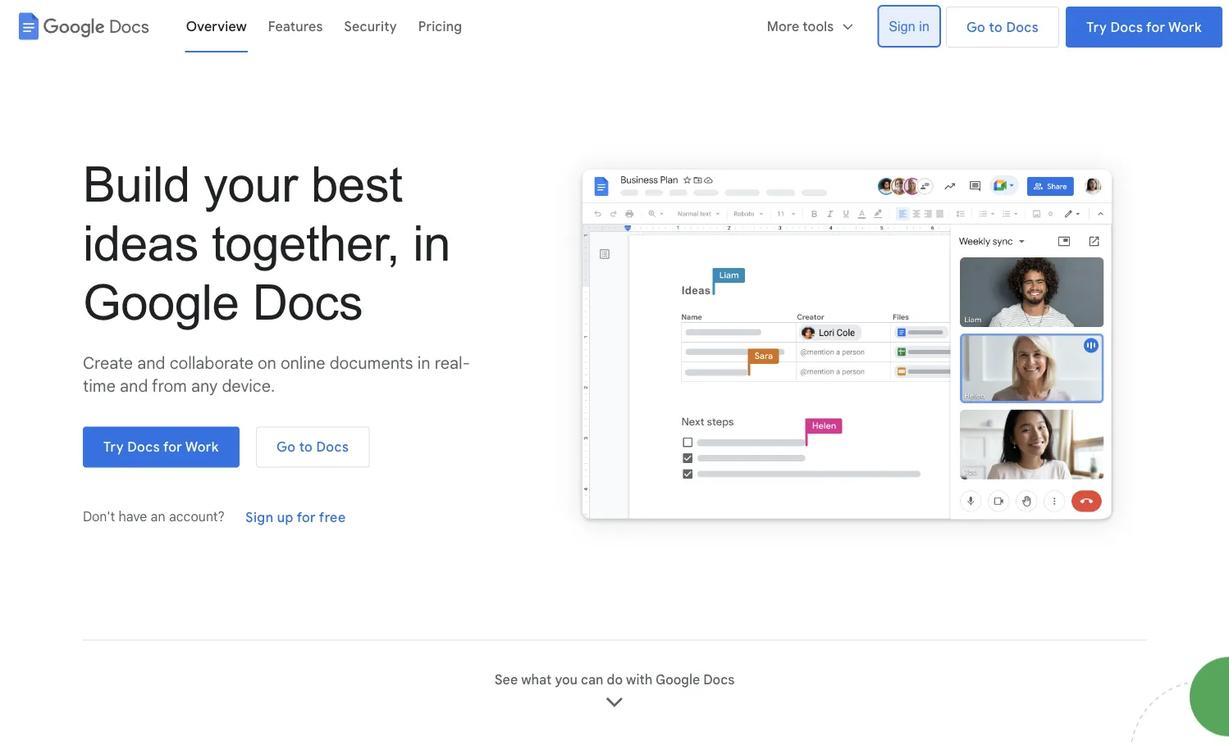 Task type: locate. For each thing, give the bounding box(es) containing it.
0 horizontal spatial to
[[299, 439, 313, 456]]

see what you can do with google docs link
[[495, 671, 735, 715]]

try docs for work
[[1086, 19, 1202, 35], [103, 439, 219, 456]]

icon for meet button image
[[989, 176, 1019, 195], [989, 176, 1019, 195]]

1 vertical spatial google
[[656, 672, 700, 689]]

0 horizontal spatial go to docs link
[[256, 427, 369, 468]]

1 horizontal spatial work
[[1168, 19, 1202, 35]]

to for try docs for work
[[299, 439, 313, 456]]

0 vertical spatial try docs for work
[[1086, 19, 1202, 35]]

in
[[919, 18, 930, 34], [413, 216, 450, 271], [417, 353, 430, 373]]

0 vertical spatial go to docs link
[[946, 7, 1059, 48]]

and up from
[[137, 353, 165, 373]]

1 horizontal spatial try docs for work
[[1086, 19, 1202, 35]]

ideas
[[83, 216, 199, 271]]

1 horizontal spatial go to docs link
[[946, 7, 1059, 48]]

1 vertical spatial go
[[277, 439, 296, 456]]

in inside build your best ideas together, in google docs
[[413, 216, 450, 271]]

and
[[137, 353, 165, 373], [120, 376, 148, 396]]

sign up for free button
[[235, 497, 357, 538]]

1 vertical spatial go to docs
[[277, 439, 349, 456]]

in inside create and collaborate on online documents in real- time and from any device.
[[417, 353, 430, 373]]

try
[[1086, 19, 1107, 35], [103, 439, 124, 456]]

try for try docs for work link to the right
[[1086, 19, 1107, 35]]

0 horizontal spatial sign
[[246, 510, 274, 526]]

0 vertical spatial try docs for work link
[[1066, 7, 1223, 48]]

24px image
[[840, 19, 855, 34]]

1 vertical spatial work
[[185, 439, 219, 456]]

0 vertical spatial google
[[83, 275, 239, 330]]

go to docs for try docs for work
[[277, 439, 349, 456]]

do
[[607, 672, 623, 689]]

sign inside button
[[246, 510, 274, 526]]

1 vertical spatial try docs for work
[[103, 439, 219, 456]]

i
[[682, 285, 685, 297]]

1 horizontal spatial for
[[297, 510, 316, 526]]

go up up
[[277, 439, 296, 456]]

1 vertical spatial to
[[299, 439, 313, 456]]

see what you can do with google docs
[[495, 672, 735, 689]]

go
[[966, 19, 986, 35], [277, 439, 296, 456]]

0 vertical spatial and
[[137, 353, 165, 373]]

see
[[495, 672, 518, 689]]

build your best ideas together, in google docs
[[83, 157, 450, 330]]

0 horizontal spatial go to docs
[[277, 439, 349, 456]]

don't
[[83, 509, 115, 525]]

0 horizontal spatial go
[[277, 439, 296, 456]]

go right sign in link
[[966, 19, 986, 35]]

d
[[685, 285, 692, 297]]

with
[[626, 672, 653, 689]]

more
[[767, 18, 799, 35]]

2 horizontal spatial for
[[1146, 19, 1165, 35]]

2 vertical spatial for
[[297, 510, 316, 526]]

0 horizontal spatial try docs for work
[[103, 439, 219, 456]]

best
[[311, 157, 402, 212]]

go to docs link
[[946, 7, 1059, 48], [256, 427, 369, 468]]

selected creator chip image
[[799, 325, 861, 341]]

1 vertical spatial try
[[103, 439, 124, 456]]

time
[[83, 376, 116, 396]]

1 vertical spatial go to docs link
[[256, 427, 369, 468]]

go to docs link for try docs for work
[[256, 427, 369, 468]]

0 vertical spatial go to docs
[[966, 19, 1039, 35]]

sign right 24px icon
[[889, 18, 915, 34]]

0 vertical spatial work
[[1168, 19, 1202, 35]]

sign
[[889, 18, 915, 34], [246, 510, 274, 526]]

0 vertical spatial sign
[[889, 18, 915, 34]]

online
[[281, 353, 325, 373]]

google down the ideas
[[83, 275, 239, 330]]

1 horizontal spatial go
[[966, 19, 986, 35]]

1 horizontal spatial go to docs
[[966, 19, 1039, 35]]

security link
[[334, 7, 408, 46]]

1 vertical spatial in
[[413, 216, 450, 271]]

google right 'with'
[[656, 672, 700, 689]]

try docs for work link
[[1066, 7, 1223, 48], [83, 427, 239, 468]]

more tools
[[767, 18, 834, 35]]

0 vertical spatial go
[[966, 19, 986, 35]]

0 horizontal spatial google
[[83, 275, 239, 330]]

google inside build your best ideas together, in google docs
[[83, 275, 239, 330]]

1 horizontal spatial try docs for work link
[[1066, 7, 1223, 48]]

google inside "see what you can do with google docs" link
[[656, 672, 700, 689]]

sign left up
[[246, 510, 274, 526]]

a
[[698, 285, 705, 297]]

free
[[319, 510, 346, 526]]

24px image
[[602, 690, 627, 715]]

google doc cursor graphic with sarah as the username image
[[748, 349, 779, 376]]

go for sign in
[[966, 19, 986, 35]]

1 horizontal spatial try
[[1086, 19, 1107, 35]]

to
[[989, 19, 1003, 35], [299, 439, 313, 456]]

docs inside build your best ideas together, in google docs
[[252, 275, 363, 330]]

2 vertical spatial in
[[417, 353, 430, 373]]

can
[[581, 672, 603, 689]]

1 horizontal spatial to
[[989, 19, 1003, 35]]

1 vertical spatial sign
[[246, 510, 274, 526]]

0 horizontal spatial try docs for work link
[[83, 427, 239, 468]]

features link
[[258, 7, 334, 46]]

s
[[705, 285, 711, 297]]

0 horizontal spatial try
[[103, 439, 124, 456]]

google
[[83, 275, 239, 330], [656, 672, 700, 689]]

work
[[1168, 19, 1202, 35], [185, 439, 219, 456]]

1 horizontal spatial google
[[656, 672, 700, 689]]

tools
[[803, 18, 834, 35]]

go to docs
[[966, 19, 1039, 35], [277, 439, 349, 456]]

for
[[1146, 19, 1165, 35], [163, 439, 182, 456], [297, 510, 316, 526]]

sign in
[[889, 18, 930, 34]]

docs
[[109, 15, 149, 37], [1006, 19, 1039, 35], [1110, 19, 1143, 35], [252, 275, 363, 330], [127, 439, 160, 456], [316, 439, 349, 456], [703, 672, 735, 689]]

0 vertical spatial try
[[1086, 19, 1107, 35]]

create and collaborate on online documents in real- time and from any device.
[[83, 353, 470, 396]]

0 horizontal spatial for
[[163, 439, 182, 456]]

1 horizontal spatial sign
[[889, 18, 915, 34]]

from
[[152, 376, 187, 396]]

try for left try docs for work link
[[103, 439, 124, 456]]

0 vertical spatial to
[[989, 19, 1003, 35]]

1 vertical spatial try docs for work link
[[83, 427, 239, 468]]

google for together,
[[83, 275, 239, 330]]

device.
[[222, 376, 275, 396]]

account?
[[169, 509, 225, 525]]

1 vertical spatial for
[[163, 439, 182, 456]]

and right time
[[120, 376, 148, 396]]

any
[[191, 376, 218, 396]]

list
[[157, 0, 879, 53]]



Task type: describe. For each thing, give the bounding box(es) containing it.
sign up for free
[[246, 510, 346, 526]]

go to docs link for sign in
[[946, 7, 1059, 48]]

docs icon image
[[14, 11, 43, 41]]

try docs for work for left try docs for work link
[[103, 439, 219, 456]]

on
[[258, 353, 276, 373]]

don't have an account?
[[83, 509, 228, 525]]

up
[[277, 510, 294, 526]]

for inside button
[[297, 510, 316, 526]]

you
[[555, 672, 578, 689]]

features
[[268, 18, 323, 35]]

0 horizontal spatial work
[[185, 439, 219, 456]]

have
[[119, 509, 147, 525]]

go for try docs for work
[[277, 439, 296, 456]]

create
[[83, 353, 133, 373]]

documents
[[330, 353, 413, 373]]

meeting side bar image
[[946, 222, 1115, 529]]

together,
[[212, 216, 400, 271]]

1 vertical spatial and
[[120, 376, 148, 396]]

docs link
[[7, 7, 156, 46]]

google doc cursor graphic with liam as the username image
[[713, 268, 745, 295]]

to for sign in
[[989, 19, 1003, 35]]

collaborate
[[170, 353, 253, 373]]

overview
[[186, 18, 247, 35]]

sign for sign up for free
[[246, 510, 274, 526]]

what
[[521, 672, 552, 689]]

0 vertical spatial for
[[1146, 19, 1165, 35]]

pricing
[[418, 18, 462, 35]]

list containing overview
[[157, 0, 879, 53]]

try docs for work for try docs for work link to the right
[[1086, 19, 1202, 35]]

i d e a s
[[682, 285, 711, 297]]

0 vertical spatial in
[[919, 18, 930, 34]]

google doc cursor graphic with helen as the username image
[[805, 419, 842, 447]]

google for do
[[656, 672, 700, 689]]

more tools link
[[756, 7, 866, 46]]

an
[[151, 509, 166, 525]]

at sign image
[[800, 329, 807, 337]]

sign in link
[[879, 7, 939, 46]]

go to docs for sign in
[[966, 19, 1039, 35]]

security
[[344, 18, 397, 35]]

real-
[[435, 353, 470, 373]]

google doc ui image
[[548, 138, 1146, 555]]

build
[[83, 157, 190, 212]]

overview link
[[175, 7, 258, 46]]

pricing link
[[408, 7, 473, 46]]

your
[[204, 157, 298, 212]]

weekly sync animation image
[[548, 138, 1146, 555]]

e
[[692, 285, 698, 297]]

sign for sign in
[[889, 18, 915, 34]]



Task type: vqa. For each thing, say whether or not it's contained in the screenshot.
GO TO DOCS link
yes



